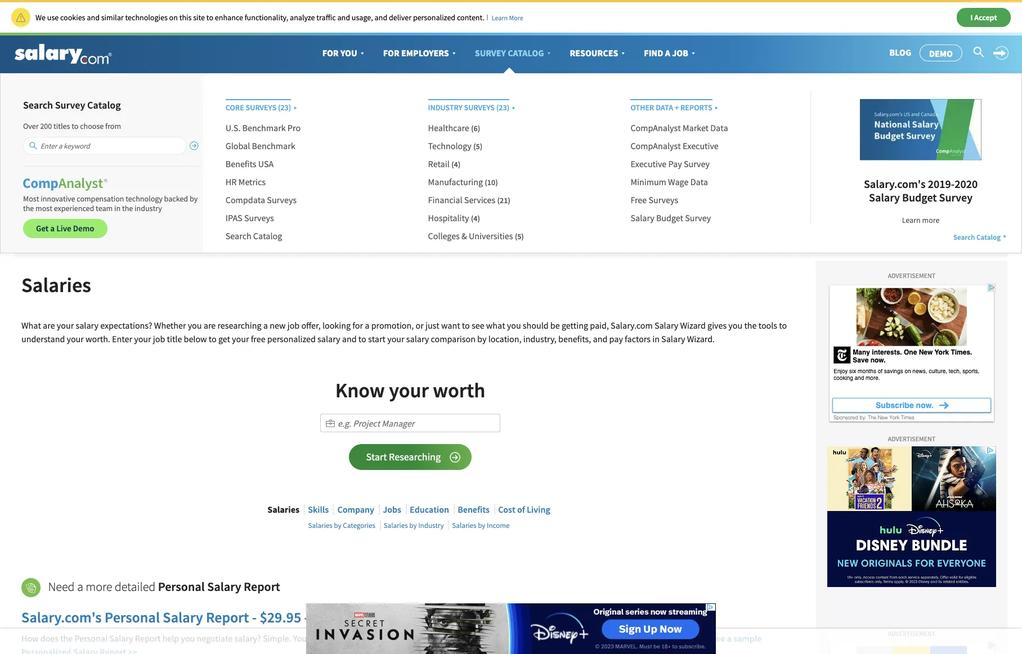 Task type: vqa. For each thing, say whether or not it's contained in the screenshot.
IPAS
yes



Task type: describe. For each thing, give the bounding box(es) containing it.
we use cookies and similar technologies on this site to enhance functionality, analyze traffic and usage, and deliver personalized content.
[[35, 12, 485, 22]]

or
[[416, 320, 424, 331]]

reports
[[681, 103, 712, 113]]

free surveys link
[[631, 194, 678, 206]]

other data + reports link
[[631, 99, 720, 113]]

usage,
[[352, 12, 373, 22]]

(23) for u.s. benchmark pro
[[278, 103, 291, 113]]

colleges
[[428, 230, 460, 241]]

technology
[[126, 194, 163, 204]]

manufacturing (10)
[[428, 176, 498, 187]]

your up the e.g. project manager search box
[[389, 378, 429, 403]]

blog
[[890, 47, 911, 58]]

salary down or
[[406, 333, 429, 344]]

retail
[[428, 158, 450, 169]]

learn more
[[492, 13, 523, 22]]

see
[[472, 320, 484, 331]]

services
[[464, 194, 496, 205]]

confidence.
[[666, 633, 709, 644]]

salary.com
[[611, 320, 653, 331]]

companalyst executive
[[631, 140, 719, 151]]

0 vertical spatial report
[[244, 579, 280, 595]]

a for need a more detailed personal salary report
[[77, 579, 83, 595]]

market
[[683, 122, 709, 133]]

in inside most innovative compensation technology backed by the most experienced team in the industry
[[114, 203, 121, 213]]

salaries by industry
[[384, 521, 444, 530]]

more
[[509, 13, 523, 22]]

pay
[[668, 158, 682, 169]]

(4) for retail
[[451, 159, 461, 169]]

survey catalog link
[[467, 35, 561, 70]]

live
[[56, 223, 71, 233]]

+
[[675, 103, 679, 113]]

free
[[251, 333, 265, 344]]

surveys for free
[[649, 194, 678, 205]]

hr
[[226, 176, 237, 187]]

team
[[96, 203, 113, 213]]

salary.com's personal salary report - $29.95 - $79.95
[[21, 608, 354, 627]]

metrics
[[239, 176, 266, 187]]

2019-
[[928, 176, 955, 191]]

get inside what are your salary expectations? whether you are researching a new job offer, looking for a promotion, or just want to see what you should be getting paid, salary.com salary wizard gives you the tools to understand your worth. enter your job title below to get your free personalized salary and to start your salary comparison by location, industry, benefits, and pay factors in salary wizard.
[[218, 333, 230, 344]]

for inside what are your salary expectations? whether you are researching a new job offer, looking for a promotion, or just want to see what you should be getting paid, salary.com salary wizard gives you the tools to understand your worth. enter your job title below to get your free personalized salary and to start your salary comparison by location, industry, benefits, and pay factors in salary wizard.
[[353, 320, 363, 331]]

Enter a keyword text field
[[23, 137, 187, 155]]

2 - from the left
[[304, 608, 309, 627]]

salary.com image
[[15, 44, 112, 64]]

core surveys (23) link
[[226, 99, 299, 113]]

learn for learn more
[[902, 215, 921, 225]]

1 horizontal spatial search catalog link
[[954, 232, 1009, 242]]

benefits for the benefits link
[[458, 504, 490, 515]]

0 vertical spatial search image
[[973, 46, 985, 58]]

1 vertical spatial industry
[[418, 521, 444, 530]]

a for see a sample
[[727, 633, 732, 644]]

below
[[184, 333, 207, 344]]

0 vertical spatial more
[[922, 215, 940, 225]]

technologies
[[125, 12, 168, 22]]

salary.com's for salary.com's personal salary report - $29.95 - $79.95
[[21, 608, 102, 627]]

survey down learn more
[[475, 47, 506, 58]]

2 vertical spatial report
[[135, 633, 161, 644]]

learn more
[[902, 215, 940, 225]]

offer,
[[301, 320, 321, 331]]

a left the new
[[263, 320, 268, 331]]

2 vertical spatial personal
[[75, 633, 108, 644]]

for you link
[[314, 35, 375, 70]]

1 negotiate from the left
[[197, 633, 233, 644]]

1 vertical spatial for
[[462, 633, 473, 644]]

and left the similar
[[87, 12, 100, 22]]

your left with
[[604, 633, 621, 644]]

healthcare (6)
[[428, 122, 480, 133]]

factors
[[625, 333, 651, 344]]

survey down wage
[[685, 212, 711, 223]]

this
[[179, 12, 192, 22]]

you right gives
[[729, 320, 743, 331]]

your up understand
[[57, 320, 74, 331]]

survey up over 200 titles to choose from
[[55, 99, 85, 112]]

industry,
[[523, 333, 557, 344]]

skills
[[308, 504, 329, 515]]

and down the looking
[[342, 333, 357, 344]]

1 are from the left
[[43, 320, 55, 331]]

from
[[105, 121, 121, 131]]

0 vertical spatial executive
[[683, 140, 719, 151]]

most
[[23, 194, 39, 204]]

with
[[647, 633, 664, 644]]

education
[[410, 504, 449, 515]]

hr metrics link
[[226, 176, 266, 188]]

most innovative compensation technology backed by the most experienced team in the industry
[[23, 194, 198, 213]]

your right enter
[[134, 333, 151, 344]]

data for market
[[711, 122, 728, 133]]

benchmark for u.s.
[[242, 122, 286, 133]]

tell
[[309, 633, 321, 644]]

surveys for ipas
[[244, 212, 274, 223]]

pay
[[609, 333, 623, 344]]

a for find a job
[[665, 47, 670, 58]]

budget inside salary budget survey link
[[656, 212, 683, 223]]

salary up worth.
[[76, 320, 98, 331]]

0 vertical spatial job
[[287, 320, 300, 331]]

companalyst for companalyst executive
[[631, 140, 681, 151]]

just
[[426, 320, 439, 331]]

compdata
[[226, 194, 265, 205]]

for for for employers
[[383, 47, 400, 58]]

salary inside "salary.com's 2019-2020 salary budget survey"
[[869, 190, 900, 204]]

by for salaries by industry
[[409, 521, 417, 530]]

salary left with
[[623, 633, 646, 644]]

sample
[[734, 633, 762, 644]]

minimum wage data link
[[631, 176, 708, 188]]

resources
[[570, 47, 618, 58]]

job image
[[326, 419, 335, 428]]

benefits,
[[558, 333, 591, 344]]

salary budget survey link
[[631, 212, 711, 224]]

by inside what are your salary expectations? whether you are researching a new job offer, looking for a promotion, or just want to see what you should be getting paid, salary.com salary wizard gives you the tools to understand your worth. enter your job title below to get your free personalized salary and to start your salary comparison by location, industry, benefits, and pay factors in salary wizard.
[[477, 333, 487, 344]]

triangle right image for healthcare
[[510, 100, 517, 112]]

help
[[162, 633, 179, 644]]

see a sample link
[[21, 633, 762, 654]]

usa
[[258, 158, 274, 169]]

jobs link
[[383, 504, 401, 515]]

ipas
[[226, 212, 242, 223]]

you up below
[[188, 320, 202, 331]]

0 horizontal spatial search
[[23, 99, 53, 112]]

salaries for salaries by categories
[[308, 521, 333, 530]]

what are your salary expectations? whether you are researching a new job offer, looking for a promotion, or just want to see what you should be getting paid, salary.com salary wizard gives you the tools to understand your worth. enter your job title below to get your free personalized salary and to start your salary comparison by location, industry, benefits, and pay factors in salary wizard.
[[21, 320, 787, 344]]

benefits link
[[458, 504, 490, 515]]

retail (4)
[[428, 158, 461, 169]]

and right traffic
[[337, 12, 350, 22]]

industry inside "link"
[[428, 103, 463, 113]]

0 horizontal spatial we
[[35, 12, 46, 22]]

you inside the for you link
[[341, 47, 357, 58]]

global benchmark
[[226, 140, 295, 151]]

categories
[[343, 521, 375, 530]]

compdata surveys link
[[226, 194, 297, 206]]

1 vertical spatial search image
[[29, 141, 38, 150]]

traffic
[[317, 12, 336, 22]]

1 vertical spatial report
[[206, 608, 249, 627]]

income
[[487, 521, 510, 530]]

executive pay survey
[[631, 158, 710, 169]]

technology (5)
[[428, 140, 483, 151]]

search catalog inside search catalog link
[[954, 233, 1001, 242]]

survey inside "salary.com's 2019-2020 salary budget survey"
[[939, 190, 973, 204]]

a for get a live demo
[[50, 223, 55, 233]]

us
[[323, 633, 331, 644]]

by for salaries by categories
[[334, 521, 341, 530]]

other data + reports
[[631, 103, 712, 113]]

companalyst executive link
[[631, 140, 719, 152]]

of
[[517, 504, 525, 515]]

0 horizontal spatial search catalog
[[226, 230, 282, 241]]

1 vertical spatial we
[[375, 633, 387, 644]]

find
[[644, 47, 663, 58]]

1 horizontal spatial search
[[226, 230, 251, 241]]

site
[[193, 12, 205, 22]]

minimum
[[631, 176, 666, 187]]

1 horizontal spatial demo
[[929, 48, 953, 59]]

need a more detailed personal salary report
[[46, 579, 280, 595]]

worth
[[433, 378, 485, 403]]

promotion,
[[371, 320, 414, 331]]

0 horizontal spatial executive
[[631, 158, 667, 169]]

hr metrics
[[226, 176, 266, 187]]

surveys for compdata
[[267, 194, 297, 205]]

(21)
[[497, 195, 511, 205]]

budget inside "salary.com's 2019-2020 salary budget survey"
[[902, 190, 937, 204]]

personalized inside what are your salary expectations? whether you are researching a new job offer, looking for a promotion, or just want to see what you should be getting paid, salary.com salary wizard gives you the tools to understand your worth. enter your job title below to get your free personalized salary and to start your salary comparison by location, industry, benefits, and pay factors in salary wizard.
[[267, 333, 316, 344]]

compdata surveys
[[226, 194, 297, 205]]



Task type: locate. For each thing, give the bounding box(es) containing it.
0 vertical spatial personalized
[[413, 12, 455, 22]]

surveys up (6)
[[464, 103, 495, 113]]

(4)
[[451, 159, 461, 169], [471, 213, 480, 223]]

personalized right deliver
[[413, 12, 455, 22]]

for right the looking
[[353, 320, 363, 331]]

salaries up what
[[21, 272, 91, 298]]

accept
[[975, 12, 997, 22]]

salary?
[[234, 633, 261, 644]]

data
[[656, 103, 673, 113], [711, 122, 728, 133], [691, 176, 708, 187]]

0 vertical spatial budget
[[902, 190, 937, 204]]

by right backed
[[190, 194, 198, 204]]

salaries by income
[[452, 521, 510, 530]]

benchmark up usa
[[252, 140, 295, 151]]

salary.com's for salary.com's 2019-2020 salary budget survey
[[864, 176, 926, 191]]

None search field
[[320, 414, 500, 432]]

learn left more at the top
[[492, 13, 508, 22]]

most
[[36, 203, 52, 213]]

1 horizontal spatial triangle right image
[[712, 100, 720, 112]]

triangle right image inside the industry surveys (23) "link"
[[510, 100, 517, 112]]

salaries left skills
[[268, 504, 299, 515]]

survey up learn more
[[939, 190, 973, 204]]

see
[[711, 633, 725, 644]]

living
[[527, 504, 550, 515]]

we right the about
[[375, 633, 387, 644]]

0 horizontal spatial data
[[656, 103, 673, 113]]

0 horizontal spatial (23)
[[278, 103, 291, 113]]

i accept
[[971, 12, 997, 22]]

you.
[[357, 633, 374, 644], [474, 633, 491, 644]]

deliver
[[389, 12, 412, 22]]

and down paid,
[[593, 333, 608, 344]]

surveys right compdata
[[267, 194, 297, 205]]

data right wage
[[691, 176, 708, 187]]

compensation
[[77, 194, 124, 204]]

(4) inside hospitality (4)
[[471, 213, 480, 223]]

the inside what are your salary expectations? whether you are researching a new job offer, looking for a promotion, or just want to see what you should be getting paid, salary.com salary wizard gives you the tools to understand your worth. enter your job title below to get your free personalized salary and to start your salary comparison by location, industry, benefits, and pay factors in salary wizard.
[[744, 320, 757, 331]]

salary.com's
[[864, 176, 926, 191], [21, 608, 102, 627]]

0 horizontal spatial you
[[293, 633, 307, 644]]

(6)
[[471, 123, 480, 133]]

search catalog down ipas surveys link
[[226, 230, 282, 241]]

budget up learn more
[[902, 190, 937, 204]]

detailed
[[115, 579, 156, 595]]

search image
[[973, 46, 985, 58], [29, 141, 38, 150]]

salaries for salaries by income
[[452, 521, 477, 530]]

1 horizontal spatial you.
[[474, 633, 491, 644]]

benefits up the salaries by income on the bottom left of page
[[458, 504, 490, 515]]

2 vertical spatial advertisement
[[888, 629, 936, 638]]

companalyst
[[631, 122, 681, 133], [631, 140, 681, 151]]

find a job
[[644, 47, 688, 58]]

salary
[[89, 79, 108, 89], [869, 190, 900, 204], [631, 212, 655, 223], [655, 320, 678, 331], [662, 333, 685, 344], [207, 579, 241, 595], [163, 608, 203, 627], [109, 633, 133, 644]]

1 horizontal spatial budget
[[902, 190, 937, 204]]

- up tell
[[304, 608, 309, 627]]

1 horizontal spatial (5)
[[515, 231, 524, 241]]

0 horizontal spatial learn
[[492, 13, 508, 22]]

your down researching
[[232, 333, 249, 344]]

by down education
[[409, 521, 417, 530]]

1 for from the left
[[322, 47, 339, 58]]

1 vertical spatial benefits
[[458, 504, 490, 515]]

get a live demo
[[36, 223, 94, 233]]

0 horizontal spatial more
[[86, 579, 112, 595]]

1 vertical spatial (5)
[[515, 231, 524, 241]]

choose
[[80, 121, 104, 131]]

your left worth.
[[67, 333, 84, 344]]

salary.com's up learn more
[[864, 176, 926, 191]]

2 (23) from the left
[[496, 103, 510, 113]]

skills link
[[308, 504, 329, 515]]

salaries by industry link
[[384, 521, 444, 530]]

0 vertical spatial in
[[114, 203, 121, 213]]

for right market
[[462, 633, 473, 644]]

companalyst up executive pay survey
[[631, 140, 681, 151]]

for for for you
[[322, 47, 339, 58]]

healthcare
[[428, 122, 469, 133]]

researching
[[218, 320, 262, 331]]

companalyst for companalyst market data
[[631, 122, 681, 133]]

you down the usage,
[[341, 47, 357, 58]]

report up $29.95
[[244, 579, 280, 595]]

does
[[40, 633, 59, 644]]

job
[[672, 47, 688, 58]]

0 vertical spatial personal
[[158, 579, 205, 595]]

paid,
[[590, 320, 609, 331]]

universities
[[469, 230, 513, 241]]

0 vertical spatial for
[[353, 320, 363, 331]]

(5)
[[473, 141, 483, 151], [515, 231, 524, 241]]

you right market
[[492, 633, 506, 644]]

backed
[[164, 194, 188, 204]]

by left categories on the bottom of the page
[[334, 521, 341, 530]]

in inside what are your salary expectations? whether you are researching a new job offer, looking for a promotion, or just want to see what you should be getting paid, salary.com salary wizard gives you the tools to understand your worth. enter your job title below to get your free personalized salary and to start your salary comparison by location, industry, benefits, and pay factors in salary wizard.
[[653, 333, 660, 344]]

1 horizontal spatial are
[[204, 320, 216, 331]]

&
[[462, 230, 467, 241]]

0 horizontal spatial (4)
[[451, 159, 461, 169]]

2 vertical spatial data
[[691, 176, 708, 187]]

0 vertical spatial we
[[35, 12, 46, 22]]

1 companalyst from the top
[[631, 122, 681, 133]]

industry surveys (23) link
[[428, 99, 517, 113]]

benchmark up global benchmark
[[242, 122, 286, 133]]

arrow circle right image
[[450, 452, 460, 463]]

1 horizontal spatial search catalog
[[954, 233, 1001, 242]]

surveys up u.s. benchmark pro
[[246, 103, 276, 113]]

blog link
[[890, 47, 911, 58]]

triangle right image
[[291, 100, 299, 112]]

by for salaries by income
[[478, 521, 485, 530]]

data left the +
[[656, 103, 673, 113]]

2 negotiate from the left
[[566, 633, 602, 644]]

1 vertical spatial data
[[711, 122, 728, 133]]

1 you. from the left
[[357, 633, 374, 644]]

0 horizontal spatial personalized
[[267, 333, 316, 344]]

resources link
[[561, 35, 636, 70]]

surveys for industry
[[464, 103, 495, 113]]

a right get
[[50, 223, 55, 233]]

technology
[[428, 140, 472, 151]]

0 vertical spatial (4)
[[451, 159, 461, 169]]

and right the usage,
[[375, 12, 387, 22]]

personal down detailed at the bottom
[[105, 608, 160, 627]]

0 horizontal spatial -
[[252, 608, 257, 627]]

you. right market
[[474, 633, 491, 644]]

job left title
[[153, 333, 165, 344]]

report left help
[[135, 633, 161, 644]]

1 horizontal spatial you
[[341, 47, 357, 58]]

1 vertical spatial job
[[153, 333, 165, 344]]

1 - from the left
[[252, 608, 257, 627]]

salaries by income link
[[452, 521, 510, 530]]

(5) right universities
[[515, 231, 524, 241]]

by inside most innovative compensation technology backed by the most experienced team in the industry
[[190, 194, 198, 204]]

we left use
[[35, 12, 46, 22]]

salaries down the skills link
[[308, 521, 333, 530]]

ipas surveys
[[226, 212, 274, 223]]

for down traffic
[[322, 47, 339, 58]]

industry down education
[[418, 521, 444, 530]]

2 horizontal spatial you
[[492, 633, 506, 644]]

0 horizontal spatial for
[[353, 320, 363, 331]]

1 vertical spatial get
[[508, 633, 520, 644]]

salary inside salary budget survey link
[[631, 212, 655, 223]]

2020
[[955, 176, 978, 191]]

1 (23) from the left
[[278, 103, 291, 113]]

enhance
[[215, 12, 243, 22]]

for
[[322, 47, 339, 58], [383, 47, 400, 58]]

by down see
[[477, 333, 487, 344]]

salary.com's inside "salary.com's 2019-2020 salary budget survey"
[[864, 176, 926, 191]]

a right need
[[77, 579, 83, 595]]

survey catalog
[[475, 47, 544, 58]]

a inside "link"
[[665, 47, 670, 58]]

1 horizontal spatial executive
[[683, 140, 719, 151]]

0 vertical spatial (5)
[[473, 141, 483, 151]]

2 advertisement from the top
[[888, 434, 936, 443]]

e.g. Project Manager search field
[[320, 414, 500, 432]]

over
[[23, 121, 39, 131]]

market
[[433, 633, 460, 644]]

0 vertical spatial benchmark
[[242, 122, 286, 133]]

we
[[35, 12, 46, 22], [375, 633, 387, 644]]

personalized
[[413, 12, 455, 22], [267, 333, 316, 344]]

0 vertical spatial data
[[656, 103, 673, 113]]

(5) inside the colleges & universities (5)
[[515, 231, 524, 241]]

other
[[631, 103, 654, 113]]

(4) inside retail (4)
[[451, 159, 461, 169]]

benefits for benefits usa
[[226, 158, 256, 169]]

companalyst market data link
[[631, 122, 728, 134]]

1 vertical spatial more
[[86, 579, 112, 595]]

executive up minimum
[[631, 158, 667, 169]]

free
[[631, 194, 647, 205]]

(5) inside technology (5)
[[473, 141, 483, 151]]

2 horizontal spatial triangle right image
[[1001, 233, 1009, 241]]

you. right the about
[[357, 633, 374, 644]]

salary.com's 2019-2020 salary budget survey
[[864, 176, 978, 204]]

1 vertical spatial (4)
[[471, 213, 480, 223]]

data right the market
[[711, 122, 728, 133]]

a right see
[[727, 633, 732, 644]]

u.s. benchmark pro link
[[226, 122, 301, 134]]

for you
[[322, 47, 357, 58]]

surveys for core
[[246, 103, 276, 113]]

0 horizontal spatial (5)
[[473, 141, 483, 151]]

search
[[23, 99, 53, 112], [226, 230, 251, 241], [954, 233, 975, 242]]

0 horizontal spatial negotiate
[[197, 633, 233, 644]]

demo right blog link
[[929, 48, 953, 59]]

1 vertical spatial advertisement
[[888, 434, 936, 443]]

personal up the salary.com's personal salary report - $29.95 - $79.95
[[158, 579, 205, 595]]

0 horizontal spatial demo
[[73, 223, 94, 233]]

benefits down global
[[226, 158, 256, 169]]

home link
[[9, 79, 31, 90]]

companalyst down the other
[[631, 122, 681, 133]]

get
[[36, 223, 49, 233]]

1 horizontal spatial more
[[922, 215, 940, 225]]

(23) down survey catalog
[[496, 103, 510, 113]]

1 vertical spatial personal
[[105, 608, 160, 627]]

0 vertical spatial benefits
[[226, 158, 256, 169]]

2 horizontal spatial search
[[954, 233, 975, 242]]

0 vertical spatial companalyst
[[631, 122, 681, 133]]

advertisement region
[[306, 158, 716, 209], [828, 283, 996, 424], [828, 446, 996, 587], [306, 603, 716, 654], [828, 641, 996, 654]]

survey right pay
[[684, 158, 710, 169]]

industry up healthcare
[[428, 103, 463, 113]]

1 horizontal spatial search image
[[973, 46, 985, 58]]

1 vertical spatial learn
[[902, 215, 921, 225]]

1 horizontal spatial learn
[[902, 215, 921, 225]]

enter
[[112, 333, 132, 344]]

know your worth
[[335, 378, 485, 403]]

a up start
[[365, 320, 370, 331]]

industry
[[135, 203, 162, 213]]

more left detailed at the bottom
[[86, 579, 112, 595]]

1 horizontal spatial benefits
[[458, 504, 490, 515]]

demo right live
[[73, 223, 94, 233]]

salaries by categories link
[[308, 521, 375, 530]]

1 horizontal spatial get
[[508, 633, 520, 644]]

should
[[523, 320, 549, 331]]

1 horizontal spatial job
[[287, 320, 300, 331]]

personal right does
[[75, 633, 108, 644]]

how does the personal salary report help you negotiate salary? simple. you tell us about you. we analyze the market for you. you get the tools to negotiate your salary with confidence.
[[21, 633, 711, 644]]

you up location,
[[507, 320, 521, 331]]

2 for from the left
[[383, 47, 400, 58]]

0 vertical spatial analyze
[[290, 12, 315, 22]]

2 you. from the left
[[474, 633, 491, 644]]

1 horizontal spatial for
[[462, 633, 473, 644]]

1 horizontal spatial analyze
[[389, 633, 417, 644]]

search up over
[[23, 99, 53, 112]]

triangle right image inside other data + reports link
[[712, 100, 720, 112]]

you right help
[[181, 633, 195, 644]]

are up below
[[204, 320, 216, 331]]

1 vertical spatial in
[[653, 333, 660, 344]]

1 horizontal spatial (4)
[[471, 213, 480, 223]]

search catalog down 2020
[[954, 233, 1001, 242]]

data for wage
[[691, 176, 708, 187]]

search down 2020
[[954, 233, 975, 242]]

education link
[[410, 504, 449, 515]]

search down 'ipas'
[[226, 230, 251, 241]]

search image down i accept button
[[973, 46, 985, 58]]

search catalog link down 2020
[[954, 232, 1009, 242]]

(23) inside "link"
[[496, 103, 510, 113]]

start
[[366, 451, 387, 464]]

0 horizontal spatial analyze
[[290, 12, 315, 22]]

salaries down jobs
[[384, 521, 408, 530]]

1 vertical spatial budget
[[656, 212, 683, 223]]

learn down "salary.com's 2019-2020 salary budget survey"
[[902, 215, 921, 225]]

surveys
[[246, 103, 276, 113], [464, 103, 495, 113], [267, 194, 297, 205], [649, 194, 678, 205], [244, 212, 274, 223]]

1 vertical spatial tools
[[536, 633, 555, 644]]

experienced
[[54, 203, 94, 213]]

content.
[[457, 12, 485, 22]]

see a sample
[[711, 633, 762, 644]]

get a live demo link
[[24, 220, 106, 237]]

0 horizontal spatial you.
[[357, 633, 374, 644]]

triangle right image
[[510, 100, 517, 112], [712, 100, 720, 112], [1001, 233, 1009, 241]]

more down "salary.com's 2019-2020 salary budget survey"
[[922, 215, 940, 225]]

surveys inside "link"
[[464, 103, 495, 113]]

(4) for hospitality
[[471, 213, 480, 223]]

personalized down the new
[[267, 333, 316, 344]]

salaries for salaries by industry
[[384, 521, 408, 530]]

analyze left traffic
[[290, 12, 315, 22]]

0 horizontal spatial triangle right image
[[510, 100, 517, 112]]

0 horizontal spatial salary.com's
[[21, 608, 102, 627]]

for left employers
[[383, 47, 400, 58]]

your down "promotion,"
[[387, 333, 405, 344]]

job right the new
[[287, 320, 300, 331]]

benefits usa
[[226, 158, 274, 169]]

start
[[368, 333, 386, 344]]

-
[[252, 608, 257, 627], [304, 608, 309, 627]]

(5) down (6)
[[473, 141, 483, 151]]

triangle right image for companalyst market data
[[712, 100, 720, 112]]

0 horizontal spatial are
[[43, 320, 55, 331]]

1 horizontal spatial tools
[[759, 320, 777, 331]]

search catalog link down ipas surveys link
[[226, 230, 282, 242]]

0 vertical spatial get
[[218, 333, 230, 344]]

1 horizontal spatial for
[[383, 47, 400, 58]]

(4) up the colleges & universities (5)
[[471, 213, 480, 223]]

1 horizontal spatial data
[[691, 176, 708, 187]]

in right factors
[[653, 333, 660, 344]]

by left income
[[478, 521, 485, 530]]

salary down the looking
[[318, 333, 340, 344]]

- up salary?
[[252, 608, 257, 627]]

0 horizontal spatial job
[[153, 333, 165, 344]]

0 vertical spatial salary.com's
[[864, 176, 926, 191]]

salary.com's up does
[[21, 608, 102, 627]]

analyze left market
[[389, 633, 417, 644]]

1 vertical spatial demo
[[73, 223, 94, 233]]

3 advertisement from the top
[[888, 629, 936, 638]]

more
[[922, 215, 940, 225], [86, 579, 112, 595]]

companalyst image
[[23, 178, 108, 191]]

1 horizontal spatial negotiate
[[566, 633, 602, 644]]

salaries down the benefits link
[[452, 521, 477, 530]]

arrow circle right image
[[190, 141, 199, 150]]

you
[[188, 320, 202, 331], [507, 320, 521, 331], [729, 320, 743, 331], [181, 633, 195, 644]]

learn for learn more
[[492, 13, 508, 22]]

1 horizontal spatial we
[[375, 633, 387, 644]]

cookies
[[60, 12, 85, 22]]

budget down the "free surveys" link
[[656, 212, 683, 223]]

0 vertical spatial demo
[[929, 48, 953, 59]]

analyze
[[290, 12, 315, 22], [389, 633, 417, 644]]

researching
[[389, 451, 441, 464]]

0 horizontal spatial get
[[218, 333, 230, 344]]

(23) for healthcare
[[496, 103, 510, 113]]

1 vertical spatial salary.com's
[[21, 608, 102, 627]]

to
[[206, 12, 213, 22], [72, 121, 78, 131], [462, 320, 470, 331], [779, 320, 787, 331], [209, 333, 217, 344], [359, 333, 366, 344], [556, 633, 564, 644]]

benchmark for global
[[252, 140, 295, 151]]

1 advertisement from the top
[[888, 271, 936, 280]]

$29.95
[[260, 608, 301, 627]]

report up salary?
[[206, 608, 249, 627]]

0 horizontal spatial tools
[[536, 633, 555, 644]]

1 horizontal spatial personalized
[[413, 12, 455, 22]]

are up understand
[[43, 320, 55, 331]]

(4) right retail
[[451, 159, 461, 169]]

2 companalyst from the top
[[631, 140, 681, 151]]

ipas surveys link
[[226, 212, 274, 224]]

0 horizontal spatial search catalog link
[[226, 230, 282, 242]]

2 horizontal spatial data
[[711, 122, 728, 133]]

2 are from the left
[[204, 320, 216, 331]]

jobs
[[383, 504, 401, 515]]

executive
[[683, 140, 719, 151], [631, 158, 667, 169]]

budget
[[902, 190, 937, 204], [656, 212, 683, 223]]

1 horizontal spatial (23)
[[496, 103, 510, 113]]

tools inside what are your salary expectations? whether you are researching a new job offer, looking for a promotion, or just want to see what you should be getting paid, salary.com salary wizard gives you the tools to understand your worth. enter your job title below to get your free personalized salary and to start your salary comparison by location, industry, benefits, and pay factors in salary wizard.
[[759, 320, 777, 331]]

need
[[48, 579, 75, 595]]

1 vertical spatial companalyst
[[631, 140, 681, 151]]

1 vertical spatial personalized
[[267, 333, 316, 344]]



